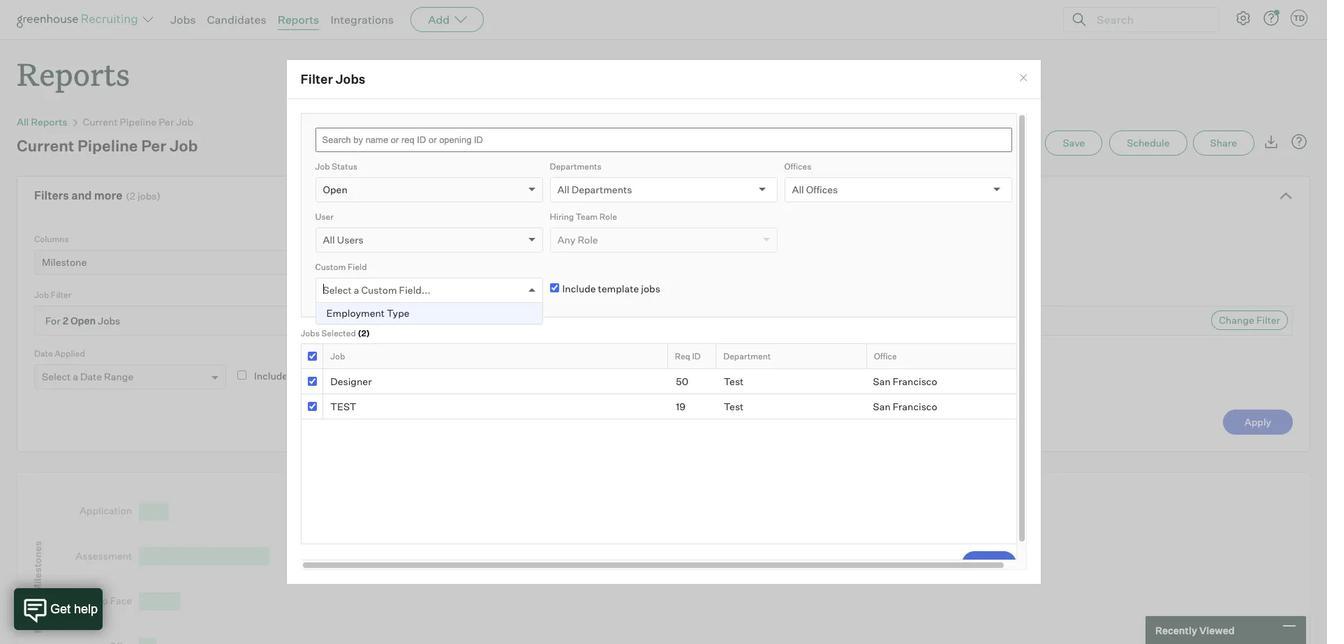 Task type: describe. For each thing, give the bounding box(es) containing it.
francisco for 19
[[893, 401, 938, 413]]

include for include migrated candidates
[[254, 370, 288, 382]]

test for 50
[[724, 376, 744, 387]]

users
[[337, 234, 364, 246]]

test for 19
[[724, 401, 744, 413]]

employment type list box
[[316, 303, 542, 324]]

all for all departments
[[558, 184, 570, 195]]

for
[[45, 315, 60, 327]]

change filter button
[[1212, 311, 1289, 330]]

td
[[1294, 13, 1305, 23]]

0 horizontal spatial candidates
[[207, 13, 267, 27]]

job for job
[[331, 351, 345, 362]]

add
[[428, 13, 450, 27]]

field
[[348, 262, 367, 272]]

integrations
[[331, 13, 394, 27]]

select a custom field...
[[323, 284, 431, 296]]

1 vertical spatial custom
[[361, 284, 397, 296]]

department
[[724, 351, 771, 362]]

all departments
[[558, 184, 632, 195]]

1 horizontal spatial date
[[80, 371, 102, 383]]

select for select a date range
[[42, 371, 71, 383]]

san francisco for 19
[[873, 401, 938, 413]]

current pipeline per job link
[[83, 116, 193, 128]]

milestone columns
[[345, 234, 420, 245]]

1 option from the left
[[403, 250, 461, 277]]

jobs right for
[[98, 315, 120, 327]]

greenhouse recruiting image
[[17, 11, 142, 28]]

all reports
[[17, 116, 67, 128]]

select for select a custom field...
[[323, 284, 352, 296]]

filter inside "dialog"
[[301, 71, 333, 87]]

download image
[[1263, 134, 1280, 150]]

all reports link
[[17, 116, 67, 128]]

1 vertical spatial departments
[[572, 184, 632, 195]]

cancel
[[924, 558, 955, 570]]

a for date
[[73, 371, 78, 383]]

filter for job filter
[[51, 290, 71, 300]]

template
[[598, 283, 639, 295]]

include for include template jobs
[[563, 283, 596, 295]]

san for 19
[[873, 401, 891, 413]]

schedule button
[[1110, 131, 1188, 156]]

id
[[692, 351, 701, 362]]

0 vertical spatial pipeline
[[120, 116, 157, 128]]

req
[[675, 351, 691, 362]]

designer
[[331, 376, 372, 387]]

td button
[[1289, 7, 1311, 29]]

reports link
[[278, 13, 319, 27]]

(
[[126, 190, 130, 202]]

jobs left selected
[[301, 328, 320, 339]]

integrations link
[[331, 13, 394, 27]]

job status
[[315, 161, 358, 172]]

francisco for 50
[[893, 376, 938, 387]]

recently
[[1156, 625, 1198, 637]]

Search by name or req ID or opening ID field
[[315, 128, 1012, 152]]

change
[[1220, 314, 1255, 326]]

0 vertical spatial reports
[[278, 13, 319, 27]]

open option
[[323, 184, 348, 195]]

jobs link
[[170, 13, 196, 27]]

0 vertical spatial departments
[[550, 161, 602, 172]]

filter jobs dialog
[[286, 59, 1042, 585]]

all for all reports
[[17, 116, 29, 128]]

jobs down integrations link
[[336, 71, 366, 87]]

any
[[558, 234, 576, 246]]

more
[[94, 189, 122, 203]]

19
[[676, 401, 686, 413]]

1 vertical spatial 2
[[63, 315, 68, 327]]

milestone for milestone
[[42, 256, 87, 268]]

a for custom
[[354, 284, 359, 296]]

0 vertical spatial custom
[[315, 262, 346, 272]]

req id
[[675, 351, 701, 362]]

1 vertical spatial reports
[[17, 53, 130, 94]]

2 columns from the left
[[385, 234, 420, 245]]

migrated
[[290, 370, 331, 382]]

now option
[[345, 250, 403, 277]]

job filter
[[34, 290, 71, 300]]

schedule
[[1127, 137, 1170, 149]]

all for all users
[[323, 234, 335, 246]]

test
[[331, 401, 357, 413]]

apply
[[1245, 416, 1272, 428]]

all for all offices
[[792, 184, 804, 195]]

change filter
[[1220, 314, 1281, 326]]

Search text field
[[1094, 9, 1207, 30]]

save and schedule this report to revisit it! element
[[1046, 131, 1110, 156]]

range
[[104, 371, 134, 383]]

0 horizontal spatial current
[[17, 136, 74, 155]]

select a date range
[[42, 371, 134, 383]]

applied
[[55, 349, 85, 359]]



Task type: vqa. For each thing, say whether or not it's contained in the screenshot.
'Company'
no



Task type: locate. For each thing, give the bounding box(es) containing it.
jobs selected (2)
[[301, 328, 370, 339]]

0 vertical spatial date
[[34, 349, 53, 359]]

current right 'all reports' link
[[83, 116, 118, 128]]

1 horizontal spatial columns
[[385, 234, 420, 245]]

test
[[724, 376, 744, 387], [724, 401, 744, 413]]

1 vertical spatial per
[[141, 136, 166, 155]]

pipeline
[[120, 116, 157, 128], [78, 136, 138, 155]]

2 right for
[[63, 315, 68, 327]]

role
[[600, 211, 617, 222], [578, 234, 598, 246]]

0 vertical spatial francisco
[[893, 376, 938, 387]]

include template jobs
[[563, 283, 661, 295]]

jobs
[[170, 13, 196, 27], [336, 71, 366, 87], [98, 315, 120, 327], [301, 328, 320, 339]]

date left range
[[80, 371, 102, 383]]

2
[[130, 190, 135, 202], [63, 315, 68, 327]]

1 horizontal spatial 2
[[130, 190, 135, 202]]

custom
[[315, 262, 346, 272], [361, 284, 397, 296]]

filter inside button
[[1257, 314, 1281, 326]]

open down job status
[[323, 184, 348, 195]]

(2)
[[358, 328, 370, 339]]

field...
[[399, 284, 431, 296]]

selected
[[322, 328, 356, 339]]

0 horizontal spatial date
[[34, 349, 53, 359]]

jobs right template
[[641, 283, 661, 295]]

configure image
[[1235, 10, 1252, 27]]

1 horizontal spatial milestone
[[345, 234, 383, 245]]

50
[[676, 376, 689, 387]]

0 vertical spatial candidates
[[207, 13, 267, 27]]

job for job filter
[[34, 290, 49, 300]]

add button
[[411, 7, 484, 32]]

all users
[[323, 234, 364, 246]]

2 option from the left
[[461, 250, 519, 277]]

include inside filter jobs "dialog"
[[563, 283, 596, 295]]

filter for change filter
[[1257, 314, 1281, 326]]

1 vertical spatial current
[[17, 136, 74, 155]]

all offices
[[792, 184, 838, 195]]

2 san from the top
[[873, 401, 891, 413]]

role right 'team'
[[600, 211, 617, 222]]

milestone
[[345, 234, 383, 245], [42, 256, 87, 268]]

2 san francisco from the top
[[873, 401, 938, 413]]

0 vertical spatial open
[[323, 184, 348, 195]]

cancel link
[[924, 558, 955, 570]]

filter
[[301, 71, 333, 87], [51, 290, 71, 300], [1257, 314, 1281, 326]]

current down 'all reports' link
[[17, 136, 74, 155]]

a down field
[[354, 284, 359, 296]]

milestone for milestone columns
[[345, 234, 383, 245]]

0 horizontal spatial milestone
[[42, 256, 87, 268]]

1 horizontal spatial select
[[323, 284, 352, 296]]

san
[[873, 376, 891, 387], [873, 401, 891, 413]]

employment type option
[[316, 303, 542, 324]]

custom field
[[315, 262, 367, 272]]

any role
[[558, 234, 598, 246]]

option
[[403, 250, 461, 277], [461, 250, 519, 277]]

0 vertical spatial select
[[323, 284, 352, 296]]

a down applied at the bottom left of the page
[[73, 371, 78, 383]]

1 vertical spatial candidates
[[334, 370, 386, 382]]

1 horizontal spatial current
[[83, 116, 118, 128]]

all
[[17, 116, 29, 128], [558, 184, 570, 195], [792, 184, 804, 195], [323, 234, 335, 246]]

0 horizontal spatial filter
[[51, 290, 71, 300]]

save button
[[1046, 131, 1103, 156]]

custom up the employment type
[[361, 284, 397, 296]]

0 horizontal spatial jobs
[[138, 190, 157, 202]]

1 vertical spatial role
[[578, 234, 598, 246]]

0 vertical spatial current pipeline per job
[[83, 116, 193, 128]]

0 horizontal spatial columns
[[34, 234, 69, 245]]

2 horizontal spatial filter
[[1257, 314, 1281, 326]]

job for job status
[[315, 161, 330, 172]]

open inside filter jobs "dialog"
[[323, 184, 348, 195]]

1 vertical spatial filter
[[51, 290, 71, 300]]

td button
[[1291, 10, 1308, 27]]

0 vertical spatial include
[[563, 283, 596, 295]]

departments up 'team'
[[572, 184, 632, 195]]

0 horizontal spatial open
[[70, 315, 96, 327]]

viewed
[[1200, 625, 1235, 637]]

departments
[[550, 161, 602, 172], [572, 184, 632, 195]]

jobs
[[138, 190, 157, 202], [641, 283, 661, 295]]

role right any in the left top of the page
[[578, 234, 598, 246]]

columns up now option
[[385, 234, 420, 245]]

2 francisco from the top
[[893, 401, 938, 413]]

1 vertical spatial date
[[80, 371, 102, 383]]

1 horizontal spatial jobs
[[641, 283, 661, 295]]

include left migrated
[[254, 370, 288, 382]]

None field
[[323, 279, 326, 302]]

share
[[1211, 137, 1238, 149]]

0 vertical spatial test
[[724, 376, 744, 387]]

employment type
[[326, 307, 410, 319]]

departments up all departments
[[550, 161, 602, 172]]

1 vertical spatial test
[[724, 401, 744, 413]]

select down custom field
[[323, 284, 352, 296]]

2 vertical spatial reports
[[31, 116, 67, 128]]

columns
[[34, 234, 69, 245], [385, 234, 420, 245]]

columns up 'milestone' 'option'
[[34, 234, 69, 245]]

1 vertical spatial current pipeline per job
[[17, 136, 198, 155]]

select
[[323, 284, 352, 296], [42, 371, 71, 383]]

date
[[34, 349, 53, 359], [80, 371, 102, 383]]

close image
[[1018, 72, 1030, 84]]

filters
[[34, 189, 69, 203]]

1 vertical spatial francisco
[[893, 401, 938, 413]]

milestone up now option
[[345, 234, 383, 245]]

0 horizontal spatial a
[[73, 371, 78, 383]]

current
[[83, 116, 118, 128], [17, 136, 74, 155]]

milestone option
[[42, 256, 87, 268]]

user
[[315, 211, 334, 222]]

san for 50
[[873, 376, 891, 387]]

include right include template jobs checkbox
[[563, 283, 596, 295]]

save
[[1063, 137, 1086, 149]]

2 right more
[[130, 190, 135, 202]]

for 2 open jobs
[[45, 315, 120, 327]]

None checkbox
[[308, 352, 317, 361]]

faq image
[[1291, 134, 1308, 150]]

1 horizontal spatial candidates
[[334, 370, 386, 382]]

filter up for
[[51, 290, 71, 300]]

now
[[364, 258, 384, 270]]

san francisco
[[873, 376, 938, 387], [873, 401, 938, 413]]

1 horizontal spatial a
[[354, 284, 359, 296]]

0 vertical spatial offices
[[785, 161, 812, 172]]

team
[[576, 211, 598, 222]]

0 vertical spatial current
[[83, 116, 118, 128]]

filters and more ( 2 jobs )
[[34, 189, 161, 203]]

filter jobs
[[301, 71, 366, 87]]

0 horizontal spatial include
[[254, 370, 288, 382]]

1 vertical spatial san francisco
[[873, 401, 938, 413]]

reports
[[278, 13, 319, 27], [17, 53, 130, 94], [31, 116, 67, 128]]

1 vertical spatial include
[[254, 370, 288, 382]]

jobs inside filters and more ( 2 jobs )
[[138, 190, 157, 202]]

filter right change
[[1257, 314, 1281, 326]]

candidates link
[[207, 13, 267, 27]]

1 vertical spatial offices
[[806, 184, 838, 195]]

0 horizontal spatial role
[[578, 234, 598, 246]]

jobs inside "dialog"
[[641, 283, 661, 295]]

1 vertical spatial select
[[42, 371, 71, 383]]

2 inside filters and more ( 2 jobs )
[[130, 190, 135, 202]]

1 vertical spatial jobs
[[641, 283, 661, 295]]

0 vertical spatial 2
[[130, 190, 135, 202]]

candidates up test
[[334, 370, 386, 382]]

1 test from the top
[[724, 376, 744, 387]]

0 vertical spatial per
[[159, 116, 174, 128]]

Include template jobs checkbox
[[550, 283, 559, 292]]

date applied
[[34, 349, 85, 359]]

apply button
[[1224, 410, 1293, 435]]

0 vertical spatial jobs
[[138, 190, 157, 202]]

status
[[332, 161, 358, 172]]

None checkbox
[[237, 371, 247, 380], [308, 377, 317, 386], [308, 402, 317, 411], [237, 371, 247, 380], [308, 377, 317, 386], [308, 402, 317, 411]]

and
[[71, 189, 92, 203]]

date left applied at the bottom left of the page
[[34, 349, 53, 359]]

jobs left the candidates link at top
[[170, 13, 196, 27]]

0 vertical spatial milestone
[[345, 234, 383, 245]]

0 vertical spatial role
[[600, 211, 617, 222]]

1 columns from the left
[[34, 234, 69, 245]]

a inside filter jobs "dialog"
[[354, 284, 359, 296]]

select down date applied
[[42, 371, 71, 383]]

filter down reports link at the left top
[[301, 71, 333, 87]]

1 horizontal spatial filter
[[301, 71, 333, 87]]

1 vertical spatial milestone
[[42, 256, 87, 268]]

offices
[[785, 161, 812, 172], [806, 184, 838, 195]]

1 horizontal spatial custom
[[361, 284, 397, 296]]

san francisco for 50
[[873, 376, 938, 387]]

recently viewed
[[1156, 625, 1235, 637]]

2 vertical spatial filter
[[1257, 314, 1281, 326]]

2 test from the top
[[724, 401, 744, 413]]

employment
[[326, 307, 385, 319]]

1 vertical spatial san
[[873, 401, 891, 413]]

candidates
[[207, 13, 267, 27], [334, 370, 386, 382]]

0 horizontal spatial custom
[[315, 262, 346, 272]]

1 vertical spatial open
[[70, 315, 96, 327]]

0 horizontal spatial select
[[42, 371, 71, 383]]

type
[[387, 307, 410, 319]]

include
[[563, 283, 596, 295], [254, 370, 288, 382]]

candidates right jobs link
[[207, 13, 267, 27]]

jobs right (
[[138, 190, 157, 202]]

hiring
[[550, 211, 574, 222]]

1 horizontal spatial open
[[323, 184, 348, 195]]

job
[[176, 116, 193, 128], [170, 136, 198, 155], [315, 161, 330, 172], [34, 290, 49, 300], [331, 351, 345, 362]]

1 san from the top
[[873, 376, 891, 387]]

1 francisco from the top
[[893, 376, 938, 387]]

0 vertical spatial san francisco
[[873, 376, 938, 387]]

open right for
[[70, 315, 96, 327]]

francisco
[[893, 376, 938, 387], [893, 401, 938, 413]]

open
[[323, 184, 348, 195], [70, 315, 96, 327]]

0 vertical spatial a
[[354, 284, 359, 296]]

include migrated candidates
[[254, 370, 386, 382]]

hiring team role
[[550, 211, 617, 222]]

milestone up the job filter
[[42, 256, 87, 268]]

0 vertical spatial filter
[[301, 71, 333, 87]]

0 horizontal spatial 2
[[63, 315, 68, 327]]

1 vertical spatial pipeline
[[78, 136, 138, 155]]

office
[[874, 351, 897, 362]]

1 san francisco from the top
[[873, 376, 938, 387]]

select inside filter jobs "dialog"
[[323, 284, 352, 296]]

1 vertical spatial a
[[73, 371, 78, 383]]

custom left field
[[315, 262, 346, 272]]

1 horizontal spatial role
[[600, 211, 617, 222]]

share button
[[1193, 131, 1255, 156]]

1 horizontal spatial include
[[563, 283, 596, 295]]

)
[[157, 190, 161, 202]]

0 vertical spatial san
[[873, 376, 891, 387]]



